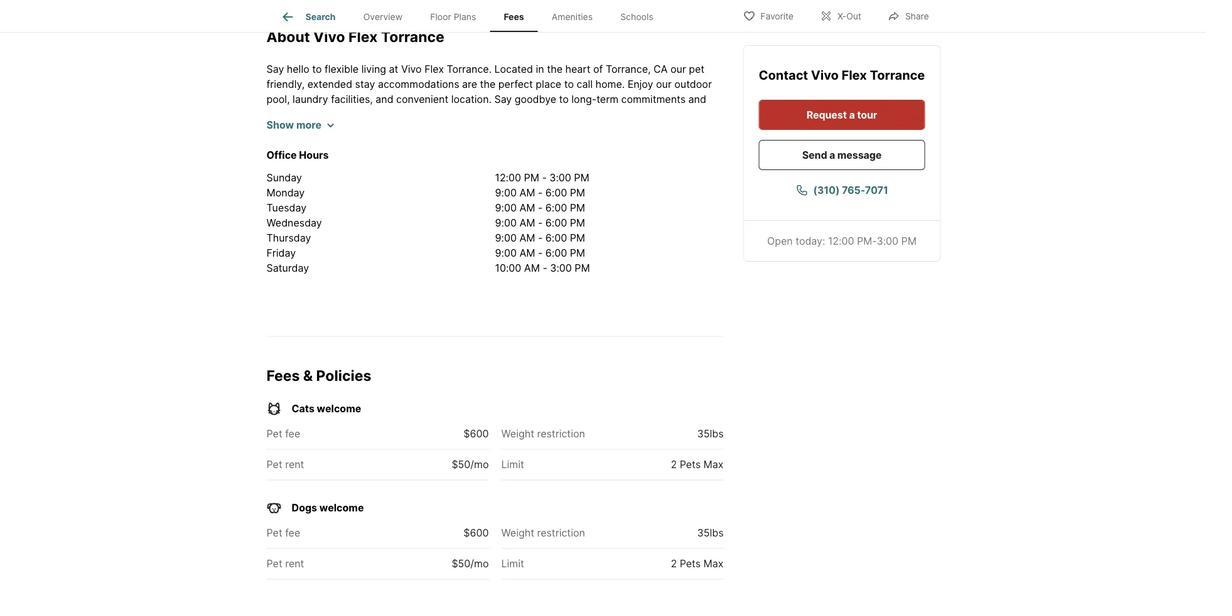 Task type: describe. For each thing, give the bounding box(es) containing it.
friday
[[267, 247, 296, 259]]

show more
[[267, 119, 321, 131]]

choice.
[[378, 108, 412, 121]]

message
[[837, 149, 882, 161]]

amenities
[[552, 11, 593, 22]]

to left 'call'
[[564, 78, 574, 90]]

$600 for cats welcome
[[464, 428, 489, 440]]

- for thursday
[[538, 232, 543, 244]]

open
[[767, 235, 793, 247]]

2 pets max for cats welcome
[[671, 459, 724, 471]]

schools
[[620, 11, 653, 22]]

enjoy
[[628, 78, 653, 90]]

1 pet from the top
[[267, 428, 282, 440]]

0 vertical spatial 12:00
[[495, 172, 521, 184]]

ca
[[654, 63, 668, 75]]

search link
[[280, 9, 336, 24]]

are
[[462, 78, 477, 90]]

vivo inside say hello to flexible living at vivo flex torrance. located in the heart of torrance, ca our pet friendly, extended stay accommodations are the perfect place to call home. enjoy our outdoor pool, laundry facilities, and convenient location. say goodbye to long-term commitments and hello to the freedom of choice.
[[401, 63, 422, 75]]

3:00 for 10:00 am - 3:00 pm
[[550, 262, 572, 274]]

dogs
[[292, 502, 317, 514]]

heart
[[565, 63, 591, 75]]

fee for dogs welcome
[[285, 527, 300, 539]]

weight for cats welcome
[[501, 428, 534, 440]]

pm-
[[857, 235, 877, 247]]

9:00 am - 6:00 pm for wednesday
[[495, 217, 585, 229]]

2 pets max for dogs welcome
[[671, 558, 724, 570]]

- for sunday
[[542, 172, 547, 184]]

torrance.
[[447, 63, 492, 75]]

monday
[[267, 187, 305, 199]]

welcome for cats welcome
[[317, 403, 361, 415]]

35lbs for dogs welcome
[[697, 527, 724, 539]]

1 vertical spatial 3:00
[[877, 235, 899, 247]]

about vivo flex torrance
[[267, 27, 444, 45]]

hours
[[299, 149, 329, 161]]

open today: 12:00 pm-3:00 pm
[[767, 235, 917, 247]]

wednesday
[[267, 217, 322, 229]]

about
[[267, 27, 310, 45]]

weight restriction for dogs welcome
[[501, 527, 585, 539]]

limit for cats welcome
[[501, 459, 524, 471]]

fees & policies
[[267, 367, 371, 385]]

x-out button
[[809, 3, 872, 29]]

at
[[389, 63, 398, 75]]

0 horizontal spatial of
[[365, 108, 375, 121]]

(310) 765-7071 button
[[759, 175, 925, 205]]

vivo for about
[[313, 27, 345, 45]]

restriction for cats welcome
[[537, 428, 585, 440]]

pet rent for cats welcome
[[267, 459, 304, 471]]

office hours
[[267, 149, 329, 161]]

$50/mo for dogs welcome
[[452, 558, 489, 570]]

tour
[[857, 109, 877, 121]]

9:00 for friday
[[495, 247, 517, 259]]

goodbye
[[515, 93, 556, 105]]

stay
[[355, 78, 375, 90]]

request a tour button
[[759, 100, 925, 130]]

more
[[296, 119, 321, 131]]

show more button
[[267, 118, 334, 133]]

pet fee for cats welcome
[[267, 428, 300, 440]]

floor plans
[[430, 11, 476, 22]]

0 vertical spatial hello
[[287, 63, 309, 75]]

x-out
[[838, 11, 861, 22]]

- for friday
[[538, 247, 543, 259]]

today:
[[796, 235, 825, 247]]

torrance,
[[606, 63, 651, 75]]

to down laundry
[[292, 108, 301, 121]]

cats welcome
[[292, 403, 361, 415]]

2 and from the left
[[688, 93, 706, 105]]

4 pet from the top
[[267, 558, 282, 570]]

max for dogs welcome
[[704, 558, 724, 570]]

commitments
[[621, 93, 686, 105]]

1 horizontal spatial say
[[494, 93, 512, 105]]

2 for dogs welcome
[[671, 558, 677, 570]]

favorite
[[761, 11, 794, 22]]

x-
[[838, 11, 846, 22]]

3 pet from the top
[[267, 527, 282, 539]]

saturday
[[267, 262, 309, 274]]

say hello to flexible living at vivo flex torrance. located in the heart of torrance, ca our pet friendly, extended stay accommodations are the perfect place to call home. enjoy our outdoor pool, laundry facilities, and convenient location. say goodbye to long-term commitments and hello to the freedom of choice.
[[267, 63, 712, 121]]

request a tour
[[807, 109, 877, 121]]

laundry
[[293, 93, 328, 105]]

1 vertical spatial 12:00
[[828, 235, 854, 247]]

(310)
[[813, 184, 840, 196]]

flex inside say hello to flexible living at vivo flex torrance. located in the heart of torrance, ca our pet friendly, extended stay accommodations are the perfect place to call home. enjoy our outdoor pool, laundry facilities, and convenient location. say goodbye to long-term commitments and hello to the freedom of choice.
[[425, 63, 444, 75]]

search
[[306, 11, 336, 22]]

rent for cats
[[285, 459, 304, 471]]

send
[[802, 149, 827, 161]]

call
[[577, 78, 593, 90]]

6:00 for tuesday
[[545, 202, 567, 214]]

7071
[[865, 184, 888, 196]]

contact vivo flex torrance
[[759, 67, 925, 83]]

10:00
[[495, 262, 521, 274]]

home.
[[596, 78, 625, 90]]

limit for dogs welcome
[[501, 558, 524, 570]]

fees for fees
[[504, 11, 524, 22]]

in
[[536, 63, 544, 75]]

facilities,
[[331, 93, 373, 105]]

&
[[303, 367, 313, 385]]

restriction for dogs welcome
[[537, 527, 585, 539]]

thursday
[[267, 232, 311, 244]]

am for tuesday
[[519, 202, 535, 214]]

pm for sunday
[[574, 172, 589, 184]]

friendly,
[[267, 78, 305, 90]]

favorite button
[[732, 3, 804, 29]]

place
[[536, 78, 561, 90]]

convenient
[[396, 93, 448, 105]]

freedom
[[323, 108, 363, 121]]

0 horizontal spatial say
[[267, 63, 284, 75]]

policies
[[316, 367, 371, 385]]

9:00 for tuesday
[[495, 202, 517, 214]]

dogs welcome
[[292, 502, 364, 514]]

pet rent for dogs welcome
[[267, 558, 304, 570]]

term
[[597, 93, 618, 105]]

1 and from the left
[[376, 93, 393, 105]]

weight restriction for cats welcome
[[501, 428, 585, 440]]

fees tab
[[490, 2, 538, 32]]

am for friday
[[519, 247, 535, 259]]

pm for monday
[[570, 187, 585, 199]]

share button
[[877, 3, 940, 29]]

(310) 765-7071 link
[[759, 175, 925, 205]]



Task type: vqa. For each thing, say whether or not it's contained in the screenshot.
Send A Message "Button"
yes



Task type: locate. For each thing, give the bounding box(es) containing it.
fee for cats welcome
[[285, 428, 300, 440]]

tuesday
[[267, 202, 306, 214]]

0 vertical spatial 3:00
[[550, 172, 571, 184]]

1 $600 from the top
[[464, 428, 489, 440]]

10:00 am - 3:00 pm
[[495, 262, 590, 274]]

0 horizontal spatial 12:00
[[495, 172, 521, 184]]

2 35lbs from the top
[[697, 527, 724, 539]]

1 vertical spatial 2
[[671, 558, 677, 570]]

1 vertical spatial weight
[[501, 527, 534, 539]]

vivo up the request
[[811, 67, 839, 83]]

welcome
[[317, 403, 361, 415], [319, 502, 364, 514]]

a for send
[[829, 149, 835, 161]]

outdoor
[[675, 78, 712, 90]]

2 horizontal spatial vivo
[[811, 67, 839, 83]]

restriction
[[537, 428, 585, 440], [537, 527, 585, 539]]

2 rent from the top
[[285, 558, 304, 570]]

welcome for dogs welcome
[[319, 502, 364, 514]]

pool,
[[267, 93, 290, 105]]

5 6:00 from the top
[[545, 247, 567, 259]]

cats
[[292, 403, 315, 415]]

flex up request a tour
[[842, 67, 867, 83]]

2 $600 from the top
[[464, 527, 489, 539]]

pm for wednesday
[[570, 217, 585, 229]]

extended
[[308, 78, 352, 90]]

1 horizontal spatial vivo
[[401, 63, 422, 75]]

a
[[849, 109, 855, 121], [829, 149, 835, 161]]

fees right plans
[[504, 11, 524, 22]]

0 horizontal spatial a
[[829, 149, 835, 161]]

flexible
[[325, 63, 359, 75]]

1 9:00 am - 6:00 pm from the top
[[495, 187, 585, 199]]

of up home.
[[593, 63, 603, 75]]

out
[[846, 11, 861, 22]]

2 vertical spatial the
[[304, 108, 320, 121]]

1 vertical spatial 35lbs
[[697, 527, 724, 539]]

schools tab
[[607, 2, 667, 32]]

torrance for about vivo flex torrance
[[381, 27, 444, 45]]

pm for saturday
[[575, 262, 590, 274]]

vivo
[[313, 27, 345, 45], [401, 63, 422, 75], [811, 67, 839, 83]]

3:00 for 12:00 pm - 3:00 pm
[[550, 172, 571, 184]]

perfect
[[498, 78, 533, 90]]

0 vertical spatial welcome
[[317, 403, 361, 415]]

0 vertical spatial a
[[849, 109, 855, 121]]

to
[[312, 63, 322, 75], [564, 78, 574, 90], [559, 93, 569, 105], [292, 108, 301, 121]]

1 limit from the top
[[501, 459, 524, 471]]

1 6:00 from the top
[[545, 187, 567, 199]]

2 vertical spatial 3:00
[[550, 262, 572, 274]]

0 horizontal spatial fees
[[267, 367, 300, 385]]

1 vertical spatial 2 pets max
[[671, 558, 724, 570]]

torrance for contact vivo flex torrance
[[870, 67, 925, 83]]

1 vertical spatial pet rent
[[267, 558, 304, 570]]

accommodations
[[378, 78, 459, 90]]

torrance down the floor at the left of page
[[381, 27, 444, 45]]

2 restriction from the top
[[537, 527, 585, 539]]

$50/mo for cats welcome
[[452, 459, 489, 471]]

0 vertical spatial rent
[[285, 459, 304, 471]]

0 vertical spatial say
[[267, 63, 284, 75]]

35lbs for cats welcome
[[697, 428, 724, 440]]

hello up friendly,
[[287, 63, 309, 75]]

2 max from the top
[[704, 558, 724, 570]]

pets for dogs welcome
[[680, 558, 701, 570]]

torrance
[[381, 27, 444, 45], [870, 67, 925, 83]]

the right in
[[547, 63, 563, 75]]

0 vertical spatial 35lbs
[[697, 428, 724, 440]]

1 horizontal spatial fees
[[504, 11, 524, 22]]

am for wednesday
[[519, 217, 535, 229]]

am for monday
[[519, 187, 535, 199]]

- for monday
[[538, 187, 543, 199]]

1 vertical spatial limit
[[501, 558, 524, 570]]

flex up accommodations
[[425, 63, 444, 75]]

1 vertical spatial max
[[704, 558, 724, 570]]

2 2 pets max from the top
[[671, 558, 724, 570]]

rent down dogs
[[285, 558, 304, 570]]

and up choice.
[[376, 93, 393, 105]]

1 vertical spatial pets
[[680, 558, 701, 570]]

a left tour
[[849, 109, 855, 121]]

pet rent down dogs
[[267, 558, 304, 570]]

2 weight from the top
[[501, 527, 534, 539]]

0 vertical spatial restriction
[[537, 428, 585, 440]]

35lbs
[[697, 428, 724, 440], [697, 527, 724, 539]]

9:00 am - 6:00 pm
[[495, 187, 585, 199], [495, 202, 585, 214], [495, 217, 585, 229], [495, 232, 585, 244], [495, 247, 585, 259]]

limit
[[501, 459, 524, 471], [501, 558, 524, 570]]

1 restriction from the top
[[537, 428, 585, 440]]

2 pets from the top
[[680, 558, 701, 570]]

1 max from the top
[[704, 459, 724, 471]]

$600
[[464, 428, 489, 440], [464, 527, 489, 539]]

1 vertical spatial say
[[494, 93, 512, 105]]

2 pets max
[[671, 459, 724, 471], [671, 558, 724, 570]]

our down ca
[[656, 78, 672, 90]]

pet rent
[[267, 459, 304, 471], [267, 558, 304, 570]]

fees
[[504, 11, 524, 22], [267, 367, 300, 385]]

0 vertical spatial of
[[593, 63, 603, 75]]

0 vertical spatial pet rent
[[267, 459, 304, 471]]

tab list containing search
[[267, 0, 677, 32]]

1 vertical spatial $600
[[464, 527, 489, 539]]

1 vertical spatial hello
[[267, 108, 289, 121]]

0 vertical spatial pet fee
[[267, 428, 300, 440]]

flex for about
[[348, 27, 378, 45]]

fee down cats
[[285, 428, 300, 440]]

rent for dogs
[[285, 558, 304, 570]]

floor plans tab
[[416, 2, 490, 32]]

2 9:00 am - 6:00 pm from the top
[[495, 202, 585, 214]]

rent
[[285, 459, 304, 471], [285, 558, 304, 570]]

0 vertical spatial max
[[704, 459, 724, 471]]

pm for friday
[[570, 247, 585, 259]]

1 horizontal spatial the
[[480, 78, 496, 90]]

1 vertical spatial our
[[656, 78, 672, 90]]

0 vertical spatial $600
[[464, 428, 489, 440]]

5 9:00 from the top
[[495, 247, 517, 259]]

1 vertical spatial torrance
[[870, 67, 925, 83]]

2 horizontal spatial the
[[547, 63, 563, 75]]

1 vertical spatial a
[[829, 149, 835, 161]]

vivo up accommodations
[[401, 63, 422, 75]]

our right ca
[[671, 63, 686, 75]]

fee
[[285, 428, 300, 440], [285, 527, 300, 539]]

and
[[376, 93, 393, 105], [688, 93, 706, 105]]

show
[[267, 119, 294, 131]]

0 vertical spatial weight
[[501, 428, 534, 440]]

pet
[[267, 428, 282, 440], [267, 459, 282, 471], [267, 527, 282, 539], [267, 558, 282, 570]]

9:00 am - 6:00 pm for monday
[[495, 187, 585, 199]]

0 horizontal spatial flex
[[348, 27, 378, 45]]

weight restriction
[[501, 428, 585, 440], [501, 527, 585, 539]]

1 weight restriction from the top
[[501, 428, 585, 440]]

vivo down search
[[313, 27, 345, 45]]

pet
[[689, 63, 705, 75]]

0 vertical spatial fee
[[285, 428, 300, 440]]

to left long-
[[559, 93, 569, 105]]

tab list
[[267, 0, 677, 32]]

long-
[[572, 93, 597, 105]]

the right are
[[480, 78, 496, 90]]

- for tuesday
[[538, 202, 543, 214]]

a right send
[[829, 149, 835, 161]]

welcome right dogs
[[319, 502, 364, 514]]

pm for tuesday
[[570, 202, 585, 214]]

$50/mo
[[452, 459, 489, 471], [452, 558, 489, 570]]

welcome down policies in the left of the page
[[317, 403, 361, 415]]

fees left &
[[267, 367, 300, 385]]

9:00 am - 6:00 pm for tuesday
[[495, 202, 585, 214]]

1 rent from the top
[[285, 459, 304, 471]]

2
[[671, 459, 677, 471], [671, 558, 677, 570]]

hello down pool,
[[267, 108, 289, 121]]

sunday
[[267, 172, 302, 184]]

am for thursday
[[519, 232, 535, 244]]

pets
[[680, 459, 701, 471], [680, 558, 701, 570]]

1 pet rent from the top
[[267, 459, 304, 471]]

2 6:00 from the top
[[545, 202, 567, 214]]

1 2 pets max from the top
[[671, 459, 724, 471]]

2 $50/mo from the top
[[452, 558, 489, 570]]

5 9:00 am - 6:00 pm from the top
[[495, 247, 585, 259]]

and down outdoor
[[688, 93, 706, 105]]

6:00
[[545, 187, 567, 199], [545, 202, 567, 214], [545, 217, 567, 229], [545, 232, 567, 244], [545, 247, 567, 259]]

2 for cats welcome
[[671, 459, 677, 471]]

2 pet from the top
[[267, 459, 282, 471]]

-
[[542, 172, 547, 184], [538, 187, 543, 199], [538, 202, 543, 214], [538, 217, 543, 229], [538, 232, 543, 244], [538, 247, 543, 259], [543, 262, 547, 274]]

0 vertical spatial 2 pets max
[[671, 459, 724, 471]]

1 horizontal spatial flex
[[425, 63, 444, 75]]

am for saturday
[[524, 262, 540, 274]]

flex down overview
[[348, 27, 378, 45]]

2 limit from the top
[[501, 558, 524, 570]]

of
[[593, 63, 603, 75], [365, 108, 375, 121]]

fees for fees & policies
[[267, 367, 300, 385]]

1 vertical spatial welcome
[[319, 502, 364, 514]]

rent up dogs
[[285, 459, 304, 471]]

share
[[905, 11, 929, 22]]

1 fee from the top
[[285, 428, 300, 440]]

3 9:00 am - 6:00 pm from the top
[[495, 217, 585, 229]]

6:00 for wednesday
[[545, 217, 567, 229]]

pet fee down dogs
[[267, 527, 300, 539]]

flex for contact
[[842, 67, 867, 83]]

12:00 pm - 3:00 pm
[[495, 172, 589, 184]]

a for request
[[849, 109, 855, 121]]

2 pet rent from the top
[[267, 558, 304, 570]]

0 vertical spatial the
[[547, 63, 563, 75]]

1 weight from the top
[[501, 428, 534, 440]]

pet fee for dogs welcome
[[267, 527, 300, 539]]

0 vertical spatial torrance
[[381, 27, 444, 45]]

1 pets from the top
[[680, 459, 701, 471]]

9:00 for wednesday
[[495, 217, 517, 229]]

vivo for contact
[[811, 67, 839, 83]]

1 vertical spatial weight restriction
[[501, 527, 585, 539]]

0 vertical spatial limit
[[501, 459, 524, 471]]

4 9:00 am - 6:00 pm from the top
[[495, 232, 585, 244]]

torrance up tour
[[870, 67, 925, 83]]

12:00
[[495, 172, 521, 184], [828, 235, 854, 247]]

overview
[[363, 11, 403, 22]]

9:00 for monday
[[495, 187, 517, 199]]

max for cats welcome
[[704, 459, 724, 471]]

of down facilities,
[[365, 108, 375, 121]]

1 vertical spatial $50/mo
[[452, 558, 489, 570]]

1 vertical spatial fee
[[285, 527, 300, 539]]

2 9:00 from the top
[[495, 202, 517, 214]]

4 6:00 from the top
[[545, 232, 567, 244]]

0 vertical spatial 2
[[671, 459, 677, 471]]

the
[[547, 63, 563, 75], [480, 78, 496, 90], [304, 108, 320, 121]]

pet rent up dogs
[[267, 459, 304, 471]]

0 vertical spatial weight restriction
[[501, 428, 585, 440]]

1 pet fee from the top
[[267, 428, 300, 440]]

a inside button
[[849, 109, 855, 121]]

1 horizontal spatial a
[[849, 109, 855, 121]]

2 weight restriction from the top
[[501, 527, 585, 539]]

pet fee down cats
[[267, 428, 300, 440]]

6:00 for monday
[[545, 187, 567, 199]]

say up friendly,
[[267, 63, 284, 75]]

3 6:00 from the top
[[545, 217, 567, 229]]

contact
[[759, 67, 808, 83]]

weight for dogs welcome
[[501, 527, 534, 539]]

$600 for dogs welcome
[[464, 527, 489, 539]]

pm for thursday
[[570, 232, 585, 244]]

3:00
[[550, 172, 571, 184], [877, 235, 899, 247], [550, 262, 572, 274]]

4 9:00 from the top
[[495, 232, 517, 244]]

pets for cats welcome
[[680, 459, 701, 471]]

the down laundry
[[304, 108, 320, 121]]

3 9:00 from the top
[[495, 217, 517, 229]]

fees inside tab
[[504, 11, 524, 22]]

6:00 for thursday
[[545, 232, 567, 244]]

0 vertical spatial fees
[[504, 11, 524, 22]]

overview tab
[[349, 2, 416, 32]]

send a message button
[[759, 140, 925, 170]]

1 35lbs from the top
[[697, 428, 724, 440]]

floor
[[430, 11, 451, 22]]

office
[[267, 149, 297, 161]]

1 horizontal spatial torrance
[[870, 67, 925, 83]]

9:00 am - 6:00 pm for thursday
[[495, 232, 585, 244]]

0 vertical spatial $50/mo
[[452, 459, 489, 471]]

1 vertical spatial of
[[365, 108, 375, 121]]

fee down dogs
[[285, 527, 300, 539]]

pm
[[524, 172, 539, 184], [574, 172, 589, 184], [570, 187, 585, 199], [570, 202, 585, 214], [570, 217, 585, 229], [570, 232, 585, 244], [901, 235, 917, 247], [570, 247, 585, 259], [575, 262, 590, 274]]

0 horizontal spatial vivo
[[313, 27, 345, 45]]

flex
[[348, 27, 378, 45], [425, 63, 444, 75], [842, 67, 867, 83]]

1 horizontal spatial 12:00
[[828, 235, 854, 247]]

1 vertical spatial rent
[[285, 558, 304, 570]]

plans
[[454, 11, 476, 22]]

1 9:00 from the top
[[495, 187, 517, 199]]

0 horizontal spatial the
[[304, 108, 320, 121]]

pet fee
[[267, 428, 300, 440], [267, 527, 300, 539]]

amenities tab
[[538, 2, 607, 32]]

1 vertical spatial fees
[[267, 367, 300, 385]]

to up the extended
[[312, 63, 322, 75]]

living
[[361, 63, 386, 75]]

9:00 for thursday
[[495, 232, 517, 244]]

9:00 am - 6:00 pm for friday
[[495, 247, 585, 259]]

0 horizontal spatial and
[[376, 93, 393, 105]]

1 vertical spatial pet fee
[[267, 527, 300, 539]]

2 2 from the top
[[671, 558, 677, 570]]

2 fee from the top
[[285, 527, 300, 539]]

our
[[671, 63, 686, 75], [656, 78, 672, 90]]

2 pet fee from the top
[[267, 527, 300, 539]]

- for wednesday
[[538, 217, 543, 229]]

1 vertical spatial the
[[480, 78, 496, 90]]

location.
[[451, 93, 492, 105]]

request
[[807, 109, 847, 121]]

2 horizontal spatial flex
[[842, 67, 867, 83]]

0 horizontal spatial torrance
[[381, 27, 444, 45]]

0 vertical spatial pets
[[680, 459, 701, 471]]

(310) 765-7071
[[813, 184, 888, 196]]

hello
[[287, 63, 309, 75], [267, 108, 289, 121]]

1 horizontal spatial of
[[593, 63, 603, 75]]

say down perfect
[[494, 93, 512, 105]]

a inside button
[[829, 149, 835, 161]]

9:00
[[495, 187, 517, 199], [495, 202, 517, 214], [495, 217, 517, 229], [495, 232, 517, 244], [495, 247, 517, 259]]

send a message
[[802, 149, 882, 161]]

6:00 for friday
[[545, 247, 567, 259]]

765-
[[842, 184, 865, 196]]

1 vertical spatial restriction
[[537, 527, 585, 539]]

1 2 from the top
[[671, 459, 677, 471]]

1 $50/mo from the top
[[452, 459, 489, 471]]

1 horizontal spatial and
[[688, 93, 706, 105]]

0 vertical spatial our
[[671, 63, 686, 75]]

- for saturday
[[543, 262, 547, 274]]

located
[[494, 63, 533, 75]]



